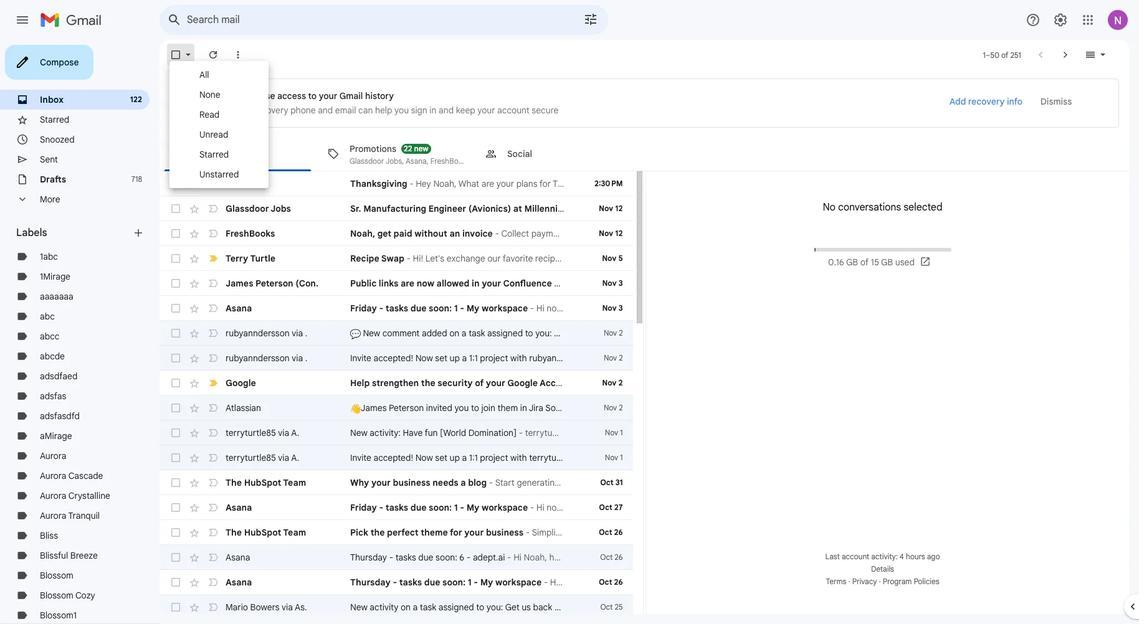 Task type: describe. For each thing, give the bounding box(es) containing it.
adsfasdfd link
[[40, 411, 80, 422]]

thursday - tasks due soon: 1 - my workspace -
[[350, 577, 550, 588]]

0 horizontal spatial task
[[420, 602, 436, 613]]

without
[[415, 228, 447, 239]]

22
[[404, 144, 412, 153]]

26 for -
[[615, 553, 623, 562]]

new for new comment added on a task assigned to you: get us back on track
[[363, 328, 380, 339]]

26 for workspace
[[614, 578, 623, 587]]

1 horizontal spatial task
[[469, 328, 485, 339]]

public links are now allowed in your confluence site link
[[350, 277, 570, 290]]

2 friday from the top
[[350, 502, 377, 514]]

2 team from the top
[[283, 527, 306, 538]]

1 team from the top
[[283, 477, 306, 489]]

soon: down '6'
[[443, 577, 466, 588]]

account
[[540, 378, 575, 389]]

8
[[743, 203, 748, 214]]

noah,
[[350, 228, 375, 239]]

why
[[350, 477, 369, 489]]

bliss link
[[40, 530, 58, 542]]

gmail image
[[40, 7, 108, 32]]

millennium
[[524, 203, 571, 214]]

2 hubspot from the top
[[244, 527, 281, 538]]

none
[[199, 89, 220, 100]]

0 vertical spatial my
[[467, 303, 480, 314]]

a. for 11th row
[[291, 428, 299, 439]]

3 for asana
[[619, 304, 623, 313]]

soon: up 'pick the perfect theme for your business -'
[[429, 502, 452, 514]]

2 vertical spatial of
[[475, 378, 484, 389]]

hours
[[906, 552, 925, 562]]

nov 12 for freshbooks
[[599, 229, 623, 238]]

1 asana from the top
[[226, 303, 252, 314]]

0.16 gb of 15 gb used
[[828, 257, 915, 268]]

noah, get paid without an invoice -
[[350, 228, 501, 239]]

dismiss
[[1041, 96, 1072, 107]]

glassdoor for glassdoor jobs
[[226, 203, 269, 214]]

space
[[573, 203, 599, 214]]

of for gb
[[861, 257, 869, 268]]

oct for thursday - tasks due soon: 6 - adept.ai -
[[600, 553, 613, 562]]

invited
[[426, 403, 452, 414]]

a left the blog
[[461, 477, 466, 489]]

[world
[[440, 428, 466, 439]]

blossom for the blossom link
[[40, 570, 73, 581]]

older image
[[1059, 49, 1072, 61]]

help strengthen the security of your google account link
[[350, 377, 575, 390]]

blossom cozy link
[[40, 590, 95, 601]]

in inside you could lose access to your gmail history adding a recovery phone and email can help you sign in and keep your account secure
[[430, 105, 437, 116]]

crystalline
[[68, 490, 110, 502]]

50
[[990, 50, 1000, 60]]

to left join
[[471, 403, 479, 414]]

labels navigation
[[0, 40, 160, 624]]

lose
[[258, 90, 275, 102]]

7 row from the top
[[160, 321, 636, 346]]

now
[[417, 278, 434, 289]]

ican
[[226, 178, 244, 189]]

1abc link
[[40, 251, 58, 262]]

terryturtle85 for 7th row from the bottom
[[226, 452, 276, 464]]

set for terryturtle85
[[435, 452, 447, 464]]

your up email
[[319, 90, 337, 102]]

search mail image
[[163, 9, 186, 31]]

0 vertical spatial workspace
[[482, 303, 528, 314]]

1:1 for terryturtle85
[[469, 452, 478, 464]]

oct 26 for -
[[600, 553, 623, 562]]

6 row from the top
[[160, 296, 633, 321]]

oct 26 for workspace
[[599, 578, 623, 587]]

an
[[450, 228, 460, 239]]

1 horizontal spatial business
[[486, 527, 524, 538]]

public links are now allowed in your confluence site
[[350, 278, 570, 289]]

1 horizontal spatial and
[[439, 105, 454, 116]]

via for new comment added on a task assigned to you: get us back on track link
[[292, 328, 303, 339]]

1 horizontal spatial you:
[[535, 328, 552, 339]]

terryturtle85 via a. for 11th row
[[226, 428, 299, 439]]

1 50 of 251
[[983, 50, 1021, 60]]

security
[[438, 378, 473, 389]]

jobs
[[774, 203, 791, 214]]

1 vertical spatial for
[[450, 527, 462, 538]]

glassdoor jobs
[[226, 203, 291, 214]]

project for terryturtle85
[[480, 452, 508, 464]]

12 for freshbooks
[[615, 229, 623, 238]]

social
[[507, 148, 532, 159]]

ago
[[927, 552, 940, 562]]

as.
[[295, 602, 307, 613]]

turtle
[[250, 253, 275, 264]]

compose
[[40, 57, 79, 68]]

invite accepted! now set up a 1:1 project with rubyanndersson link
[[350, 352, 593, 365]]

pick the perfect theme for your business -
[[350, 527, 532, 538]]

perfect
[[387, 527, 419, 538]]

12 row from the top
[[160, 446, 633, 471]]

more
[[40, 194, 60, 205]]

a down [world
[[462, 452, 467, 464]]

starred inside no conversations selected main content
[[199, 149, 229, 160]]

718
[[131, 175, 142, 184]]

to down confluence
[[525, 328, 533, 339]]

1 the hubspot team from the top
[[226, 477, 306, 489]]

toggle split pane mode image
[[1084, 49, 1097, 61]]

dismiss button
[[1031, 90, 1081, 113]]

accepted! for invite accepted! now set up a 1:1 project with terryturtle85
[[374, 452, 413, 464]]

27
[[614, 503, 623, 512]]

in inside james peterson invited you to join them in jira software link
[[520, 403, 527, 414]]

atlassian
[[226, 403, 261, 414]]

15
[[871, 257, 879, 268]]

invite for invite accepted! now set up a 1:1 project with terryturtle85
[[350, 452, 371, 464]]

asana for friday - tasks due soon: 1 - my workspace -
[[226, 502, 252, 514]]

0 horizontal spatial and
[[318, 105, 333, 116]]

3 for james peterson (con.
[[619, 279, 623, 288]]

theme
[[421, 527, 448, 538]]

site
[[554, 278, 570, 289]]

rubyanndersson via . for invite accepted! now set up a 1:1 project with rubyanndersson link
[[226, 353, 307, 364]]

1 vertical spatial back
[[533, 602, 552, 613]]

row containing ican read
[[160, 171, 633, 196]]

thursday for thursday - tasks due soon: 1 - my workspace -
[[350, 577, 391, 588]]

help strengthen the security of your google account
[[350, 378, 575, 389]]

nov 2 for atlassian
[[604, 403, 623, 413]]

your right 'why'
[[371, 477, 391, 489]]

due for third row from the bottom of the no conversations selected main content
[[418, 552, 433, 563]]

secure
[[532, 105, 559, 116]]

12 for glassdoor jobs
[[615, 204, 623, 213]]

mario
[[226, 602, 248, 613]]

refresh image
[[207, 49, 219, 61]]

blossom for blossom cozy
[[40, 590, 73, 601]]

sign
[[411, 105, 427, 116]]

recipe
[[350, 253, 379, 264]]

a. for 7th row from the bottom
[[291, 452, 299, 464]]

adsfas link
[[40, 391, 66, 402]]

thanksgiving
[[350, 178, 407, 189]]

access
[[277, 90, 306, 102]]

unread
[[199, 129, 228, 140]]

angeles,
[[821, 203, 857, 214]]

blissful
[[40, 550, 68, 562]]

. for invite accepted! now set up a 1:1 project with rubyanndersson link
[[305, 353, 307, 364]]

your up join
[[486, 378, 505, 389]]

snoozed
[[40, 134, 75, 145]]

terryturtle85 for 11th row
[[226, 428, 276, 439]]

0 horizontal spatial business
[[393, 477, 430, 489]]

0 vertical spatial oct 26
[[599, 528, 623, 537]]

a up invite accepted! now set up a 1:1 project with rubyanndersson
[[462, 328, 467, 339]]

atlassian,
[[474, 156, 506, 165]]

added
[[422, 328, 447, 339]]

now for invite accepted! now set up a 1:1 project with rubyanndersson
[[415, 353, 433, 364]]

get
[[377, 228, 391, 239]]

soon: up the added
[[429, 303, 452, 314]]

Search mail text field
[[187, 14, 548, 26]]

tab list containing promotions
[[160, 136, 1129, 171]]

invite accepted! now set up a 1:1 project with terryturtle85
[[350, 452, 580, 464]]

0 vertical spatial 26
[[614, 528, 623, 537]]

now.
[[936, 203, 957, 214]]

2 nov 1 from the top
[[605, 453, 623, 462]]

in inside sr. manufacturing engineer (avionics) at millennium space systems, a boeing company and 8 more jobs in los angeles, ca for you. apply now. link
[[794, 203, 801, 214]]

1 nov 1 from the top
[[605, 428, 623, 438]]

nov 5
[[602, 254, 623, 263]]

follow link to manage storage image
[[920, 256, 932, 269]]

row containing atlassian
[[160, 396, 633, 421]]

james peterson invited you to join them in jira software link
[[350, 402, 581, 414]]

2 horizontal spatial glassdoor
[[508, 156, 542, 165]]

31
[[616, 478, 623, 487]]

add recovery info
[[950, 96, 1023, 107]]

asana for thursday - tasks due soon: 6 - adept.ai -
[[226, 552, 250, 563]]

new comment added on a task assigned to you: get us back on track
[[361, 328, 636, 339]]

terry
[[226, 253, 248, 264]]

1 vertical spatial the
[[371, 527, 385, 538]]

1 google from the left
[[226, 378, 256, 389]]

tasks up comment
[[386, 303, 408, 314]]

rubyanndersson via . for new comment added on a task assigned to you: get us back on track link
[[226, 328, 307, 339]]

0 horizontal spatial you:
[[487, 602, 503, 613]]

you inside row
[[455, 403, 469, 414]]

new activity on a task assigned to you: get us back on track
[[350, 602, 587, 613]]

with for rubyanndersson
[[510, 353, 527, 364]]

engineer
[[429, 203, 466, 214]]

keep
[[456, 105, 475, 116]]

us inside new comment added on a task assigned to you: get us back on track link
[[571, 328, 580, 339]]

15 row from the top
[[160, 520, 633, 545]]

22 new
[[404, 144, 429, 153]]

invoice
[[462, 228, 493, 239]]

software
[[545, 403, 581, 414]]

of for 50
[[1002, 50, 1009, 60]]

abc link
[[40, 311, 55, 322]]

glassdoor jobs, asana, freshbooks, atlassian, glassdoor
[[350, 156, 542, 165]]

rubyanndersson up account
[[529, 353, 593, 364]]

ca
[[859, 203, 872, 214]]

0 horizontal spatial assigned
[[439, 602, 474, 613]]

your right 'keep'
[[478, 105, 495, 116]]

program policies link
[[883, 577, 940, 586]]

bowers
[[250, 602, 279, 613]]

policies
[[914, 577, 940, 586]]

privacy link
[[852, 577, 877, 586]]

comment
[[383, 328, 420, 339]]

terry turtle
[[226, 253, 275, 264]]

apply
[[909, 203, 933, 214]]

last account activity: 4 hours ago details terms · privacy · program policies
[[825, 552, 940, 586]]

them
[[498, 403, 518, 414]]

set for rubyanndersson
[[435, 353, 447, 364]]

activity: inside last account activity: 4 hours ago details terms · privacy · program policies
[[871, 552, 898, 562]]

no conversations selected
[[823, 201, 943, 214]]

more image
[[232, 49, 244, 61]]

thanksgiving -
[[350, 178, 416, 189]]

terms link
[[826, 577, 847, 586]]

up for terryturtle85
[[450, 452, 460, 464]]

support image
[[1026, 12, 1041, 27]]

1 friday from the top
[[350, 303, 377, 314]]

glassdoor for glassdoor jobs, asana, freshbooks, atlassian, glassdoor
[[350, 156, 384, 165]]

👋 image
[[350, 404, 361, 414]]

0 vertical spatial assigned
[[487, 328, 523, 339]]

11 row from the top
[[160, 421, 633, 446]]



Task type: vqa. For each thing, say whether or not it's contained in the screenshot.
first · from left
yes



Task type: locate. For each thing, give the bounding box(es) containing it.
1 vertical spatial rubyanndersson via .
[[226, 353, 307, 364]]

blissful breeze
[[40, 550, 98, 562]]

1 vertical spatial assigned
[[439, 602, 474, 613]]

6
[[460, 552, 464, 563]]

1 vertical spatial hubspot
[[244, 527, 281, 538]]

set
[[435, 353, 447, 364], [435, 452, 447, 464]]

abcc
[[40, 331, 59, 342]]

paid
[[394, 228, 412, 239]]

0 vertical spatial rubyanndersson via .
[[226, 328, 307, 339]]

now inside invite accepted! now set up a 1:1 project with rubyanndersson link
[[415, 353, 433, 364]]

and left 'keep'
[[439, 105, 454, 116]]

1 vertical spatial new
[[350, 428, 368, 439]]

1 horizontal spatial activity:
[[871, 552, 898, 562]]

1 rubyanndersson via . from the top
[[226, 328, 307, 339]]

read down none
[[199, 109, 220, 120]]

2 aurora from the top
[[40, 471, 66, 482]]

with for terryturtle85
[[510, 452, 527, 464]]

aurora for aurora cascade
[[40, 471, 66, 482]]

0 vertical spatial blossom
[[40, 570, 73, 581]]

track
[[616, 328, 636, 339], [567, 602, 587, 613]]

1 aurora from the top
[[40, 451, 66, 462]]

why your business needs a blog -
[[350, 477, 495, 489]]

0 vertical spatial nov 12
[[599, 204, 623, 213]]

workspace down the blog
[[482, 502, 528, 514]]

activity: up details link at the bottom
[[871, 552, 898, 562]]

1 up from the top
[[450, 353, 460, 364]]

you could lose access to your gmail history adding a recovery phone and email can help you sign in and keep your account secure
[[216, 90, 559, 116]]

4 aurora from the top
[[40, 510, 66, 522]]

1 vertical spatial 12
[[615, 229, 623, 238]]

with
[[510, 353, 527, 364], [510, 452, 527, 464]]

2 12 from the top
[[615, 229, 623, 238]]

assigned up invite accepted! now set up a 1:1 project with rubyanndersson
[[487, 328, 523, 339]]

2 the hubspot team from the top
[[226, 527, 306, 538]]

1 thursday from the top
[[350, 552, 387, 563]]

now inside invite accepted! now set up a 1:1 project with terryturtle85 link
[[415, 452, 433, 464]]

friday down 'why'
[[350, 502, 377, 514]]

· down 'details'
[[879, 577, 881, 586]]

to down thursday - tasks due soon: 1 - my workspace -
[[476, 602, 484, 613]]

2 for rubyanndersson via .
[[619, 353, 623, 363]]

1 horizontal spatial get
[[554, 328, 568, 339]]

and left email
[[318, 105, 333, 116]]

terryturtle85 via a. for 7th row from the bottom
[[226, 452, 299, 464]]

soon:
[[429, 303, 452, 314], [429, 502, 452, 514], [436, 552, 457, 563], [443, 577, 466, 588]]

you:
[[535, 328, 552, 339], [487, 602, 503, 613]]

17 row from the top
[[160, 570, 633, 595]]

rubyanndersson for invite accepted! now set up a 1:1 project with rubyanndersson link
[[226, 353, 290, 364]]

activity:
[[370, 428, 401, 439], [871, 552, 898, 562]]

2 vertical spatial oct 26
[[599, 578, 623, 587]]

1 horizontal spatial ·
[[879, 577, 881, 586]]

2 rubyanndersson via . from the top
[[226, 353, 307, 364]]

0 vertical spatial project
[[480, 353, 508, 364]]

2 for google
[[619, 378, 623, 388]]

2 · from the left
[[879, 577, 881, 586]]

blossom down blissful at left bottom
[[40, 570, 73, 581]]

last
[[825, 552, 840, 562]]

my down public links are now allowed in your confluence site link
[[467, 303, 480, 314]]

workspace
[[482, 303, 528, 314], [482, 502, 528, 514], [495, 577, 542, 588]]

5 row from the top
[[160, 271, 633, 296]]

1 vertical spatial set
[[435, 452, 447, 464]]

1 vertical spatial peterson
[[389, 403, 424, 414]]

accepted! down have
[[374, 452, 413, 464]]

info
[[1007, 96, 1023, 107]]

glassdoor right the atlassian,
[[508, 156, 542, 165]]

(con.
[[296, 278, 319, 289]]

1 vertical spatial nov 1
[[605, 453, 623, 462]]

my for oct 26
[[480, 577, 493, 588]]

recovery
[[968, 96, 1005, 107], [254, 105, 288, 116]]

project down 'domination]'
[[480, 452, 508, 464]]

0 vertical spatial 12
[[615, 204, 623, 213]]

0 vertical spatial account
[[497, 105, 530, 116]]

nov 3 for asana
[[602, 304, 623, 313]]

workspace for oct 26
[[495, 577, 542, 588]]

oct 31
[[600, 478, 623, 487]]

0 vertical spatial business
[[393, 477, 430, 489]]

0 vertical spatial team
[[283, 477, 306, 489]]

1 a. from the top
[[291, 428, 299, 439]]

row containing freshbooks
[[160, 221, 633, 246]]

glassdoor down ican read
[[226, 203, 269, 214]]

google up the jira
[[507, 378, 538, 389]]

1 vertical spatial terryturtle85 via a.
[[226, 452, 299, 464]]

0 vertical spatial the
[[421, 378, 435, 389]]

oct for pick the perfect theme for your business -
[[599, 528, 612, 537]]

join
[[481, 403, 495, 414]]

3 asana from the top
[[226, 552, 250, 563]]

0 vertical spatial the
[[226, 477, 242, 489]]

friday - tasks due soon: 1 - my workspace - down needs on the left
[[350, 502, 536, 514]]

business left needs on the left
[[393, 477, 430, 489]]

10 row from the top
[[160, 396, 633, 421]]

inbox tip region
[[170, 79, 1119, 128]]

starred down unread
[[199, 149, 229, 160]]

rubyanndersson down james peterson (con.
[[226, 328, 290, 339]]

asana,
[[406, 156, 429, 165]]

2 nov 12 from the top
[[599, 229, 623, 238]]

in left the jira
[[520, 403, 527, 414]]

phone
[[291, 105, 316, 116]]

2 gb from the left
[[881, 257, 893, 268]]

aurora tranquil
[[40, 510, 100, 522]]

assigned
[[487, 328, 523, 339], [439, 602, 474, 613]]

main menu image
[[15, 12, 30, 27]]

due down why your business needs a blog -
[[411, 502, 427, 514]]

conversations
[[838, 201, 901, 214]]

2 nov 3 from the top
[[602, 304, 623, 313]]

us
[[571, 328, 580, 339], [522, 602, 531, 613]]

0 vertical spatial thursday
[[350, 552, 387, 563]]

to inside you could lose access to your gmail history adding a recovery phone and email can help you sign in and keep your account secure
[[308, 90, 317, 102]]

0 horizontal spatial read
[[199, 109, 220, 120]]

0 vertical spatial nov 1
[[605, 428, 623, 438]]

nov 2 for google
[[602, 378, 623, 388]]

1 project from the top
[[480, 353, 508, 364]]

row containing james peterson (con.
[[160, 271, 633, 296]]

0 vertical spatial 3
[[619, 279, 623, 288]]

1 blossom from the top
[[40, 570, 73, 581]]

invite down 💬 image
[[350, 353, 371, 364]]

0 horizontal spatial the
[[371, 527, 385, 538]]

invite up 'why'
[[350, 452, 371, 464]]

nov
[[599, 204, 613, 213], [599, 229, 613, 238], [602, 254, 617, 263], [602, 279, 617, 288], [602, 304, 617, 313], [604, 328, 617, 338], [604, 353, 617, 363], [602, 378, 617, 388], [604, 403, 617, 413], [605, 428, 618, 438], [605, 453, 618, 462]]

1mirage link
[[40, 271, 70, 282]]

0 vertical spatial read
[[199, 109, 220, 120]]

0 vertical spatial up
[[450, 353, 460, 364]]

drafts
[[40, 174, 66, 185]]

account inside you could lose access to your gmail history adding a recovery phone and email can help you sign in and keep your account secure
[[497, 105, 530, 116]]

aurora down aurora link
[[40, 471, 66, 482]]

snoozed link
[[40, 134, 75, 145]]

freshbooks
[[226, 228, 275, 239]]

recovery left info at the top of the page
[[968, 96, 1005, 107]]

1:1 up the blog
[[469, 452, 478, 464]]

2 vertical spatial my
[[480, 577, 493, 588]]

3 aurora from the top
[[40, 490, 66, 502]]

1 with from the top
[[510, 353, 527, 364]]

1 vertical spatial read
[[246, 178, 268, 189]]

asana for thursday - tasks due soon: 1 - my workspace -
[[226, 577, 252, 588]]

manufacturing
[[363, 203, 426, 214]]

of left 15
[[861, 257, 869, 268]]

allowed
[[437, 278, 470, 289]]

now
[[415, 353, 433, 364], [415, 452, 433, 464]]

of right security
[[475, 378, 484, 389]]

peterson
[[256, 278, 293, 289], [389, 403, 424, 414]]

row containing glassdoor jobs
[[160, 196, 957, 221]]

recovery inside button
[[968, 96, 1005, 107]]

at
[[513, 203, 522, 214]]

nov 2 for rubyanndersson via .
[[604, 353, 623, 363]]

invite for invite accepted! now set up a 1:1 project with rubyanndersson
[[350, 353, 371, 364]]

oct for thursday - tasks due soon: 1 - my workspace -
[[599, 578, 612, 587]]

more
[[750, 203, 771, 214]]

up
[[450, 353, 460, 364], [450, 452, 460, 464]]

are
[[401, 278, 415, 289]]

aurora tranquil link
[[40, 510, 100, 522]]

0 horizontal spatial glassdoor
[[226, 203, 269, 214]]

now for invite accepted! now set up a 1:1 project with terryturtle85
[[415, 452, 433, 464]]

gb right 15
[[881, 257, 893, 268]]

1 terryturtle85 via a. from the top
[[226, 428, 299, 439]]

task up invite accepted! now set up a 1:1 project with rubyanndersson link
[[469, 328, 485, 339]]

💬 image
[[350, 329, 361, 339]]

account left the secure
[[497, 105, 530, 116]]

you: down adept.ai
[[487, 602, 503, 613]]

4 row from the top
[[160, 246, 633, 271]]

nov 12 up nov 5 at the right of page
[[599, 229, 623, 238]]

jobs,
[[386, 156, 404, 165]]

1 · from the left
[[849, 577, 850, 586]]

bliss
[[40, 530, 58, 542]]

1 horizontal spatial james
[[361, 403, 387, 414]]

0 vertical spatial james
[[226, 278, 253, 289]]

help
[[375, 105, 392, 116]]

tasks down thursday - tasks due soon: 6 - adept.ai -
[[399, 577, 422, 588]]

thursday up activity
[[350, 577, 391, 588]]

2 3 from the top
[[619, 304, 623, 313]]

account right last
[[842, 552, 870, 562]]

peterson up have
[[389, 403, 424, 414]]

james inside james peterson invited you to join them in jira software link
[[361, 403, 387, 414]]

aurora down amirage 'link'
[[40, 451, 66, 462]]

project down new comment added on a task assigned to you: get us back on track link
[[480, 353, 508, 364]]

settings image
[[1053, 12, 1068, 27]]

my for oct 27
[[467, 502, 480, 514]]

1
[[983, 50, 986, 60], [454, 303, 458, 314], [620, 428, 623, 438], [620, 453, 623, 462], [454, 502, 458, 514], [468, 577, 472, 588]]

1 vertical spatial us
[[522, 602, 531, 613]]

labels
[[16, 227, 47, 239]]

1 horizontal spatial track
[[616, 328, 636, 339]]

to up 'phone'
[[308, 90, 317, 102]]

nov 3
[[602, 279, 623, 288], [602, 304, 623, 313]]

new for new activity: have fun [world domination] -
[[350, 428, 368, 439]]

account inside last account activity: 4 hours ago details terms · privacy · program policies
[[842, 552, 870, 562]]

tasks
[[386, 303, 408, 314], [386, 502, 408, 514], [396, 552, 416, 563], [399, 577, 422, 588]]

recovery down the lose at the top of page
[[254, 105, 288, 116]]

program
[[883, 577, 912, 586]]

1 gb from the left
[[846, 257, 858, 268]]

tasks for 17th row from the top
[[399, 577, 422, 588]]

recipe swap -
[[350, 253, 413, 264]]

12 down systems,
[[615, 229, 623, 238]]

12 left 'a' on the top right of the page
[[615, 204, 623, 213]]

1 horizontal spatial of
[[861, 257, 869, 268]]

accepted! up the strengthen
[[374, 353, 413, 364]]

0 vertical spatial with
[[510, 353, 527, 364]]

back
[[582, 328, 601, 339], [533, 602, 552, 613]]

0 vertical spatial you:
[[535, 328, 552, 339]]

up down [world
[[450, 452, 460, 464]]

peterson down the turtle
[[256, 278, 293, 289]]

1 horizontal spatial peterson
[[389, 403, 424, 414]]

1 vertical spatial with
[[510, 452, 527, 464]]

1 vertical spatial nov 3
[[602, 304, 623, 313]]

promotions
[[350, 143, 396, 154]]

0 vertical spatial 1:1
[[469, 353, 478, 364]]

my down adept.ai
[[480, 577, 493, 588]]

peterson for (con.
[[256, 278, 293, 289]]

james for james peterson (con.
[[226, 278, 253, 289]]

2 invite from the top
[[350, 452, 371, 464]]

tasks for third row from the bottom of the no conversations selected main content
[[396, 552, 416, 563]]

new for new activity on a task assigned to you: get us back on track
[[350, 602, 368, 613]]

your up '6'
[[464, 527, 484, 538]]

selected
[[904, 201, 943, 214]]

(avionics)
[[468, 203, 511, 214]]

1 horizontal spatial gb
[[881, 257, 893, 268]]

3 row from the top
[[160, 221, 633, 246]]

2 with from the top
[[510, 452, 527, 464]]

via for invite accepted! now set up a 1:1 project with terryturtle85 link
[[278, 452, 289, 464]]

0 vertical spatial friday - tasks due soon: 1 - my workspace -
[[350, 303, 536, 314]]

starred inside labels "navigation"
[[40, 114, 69, 125]]

row containing google
[[160, 371, 633, 396]]

1 12 from the top
[[615, 204, 623, 213]]

.
[[305, 328, 307, 339], [305, 353, 307, 364]]

1 vertical spatial team
[[283, 527, 306, 538]]

tasks for 5th row from the bottom
[[386, 502, 408, 514]]

you: up account
[[535, 328, 552, 339]]

1 horizontal spatial account
[[842, 552, 870, 562]]

None checkbox
[[170, 49, 182, 61], [170, 178, 182, 190], [170, 227, 182, 240], [170, 277, 182, 290], [170, 327, 182, 340], [170, 49, 182, 61], [170, 178, 182, 190], [170, 227, 182, 240], [170, 277, 182, 290], [170, 327, 182, 340]]

and inside row
[[724, 203, 740, 214]]

0 horizontal spatial starred
[[40, 114, 69, 125]]

business up adept.ai
[[486, 527, 524, 538]]

a right activity
[[413, 602, 418, 613]]

0 horizontal spatial account
[[497, 105, 530, 116]]

due down now
[[411, 303, 427, 314]]

the right pick
[[371, 527, 385, 538]]

new right 💬 image
[[363, 328, 380, 339]]

2 google from the left
[[507, 378, 538, 389]]

1 1:1 from the top
[[469, 353, 478, 364]]

row containing mario bowers via as.
[[160, 595, 633, 620]]

row containing terry turtle
[[160, 246, 633, 271]]

thursday
[[350, 552, 387, 563], [350, 577, 391, 588]]

due for 17th row from the top
[[424, 577, 440, 588]]

13 row from the top
[[160, 471, 633, 495]]

4
[[900, 552, 904, 562]]

no conversations selected main content
[[160, 40, 1129, 624]]

0 vertical spatial hubspot
[[244, 477, 281, 489]]

google up atlassian
[[226, 378, 256, 389]]

8 row from the top
[[160, 346, 633, 371]]

1 vertical spatial invite
[[350, 452, 371, 464]]

a.
[[291, 428, 299, 439], [291, 452, 299, 464]]

oct for friday - tasks due soon: 1 - my workspace -
[[599, 503, 612, 512]]

workspace for oct 27
[[482, 502, 528, 514]]

rubyanndersson via . up atlassian
[[226, 353, 307, 364]]

0 horizontal spatial track
[[567, 602, 587, 613]]

aurora for aurora tranquil
[[40, 510, 66, 522]]

2 accepted! from the top
[[374, 452, 413, 464]]

0 vertical spatial the hubspot team
[[226, 477, 306, 489]]

1 vertical spatial 26
[[615, 553, 623, 562]]

tasks down perfect
[[396, 552, 416, 563]]

read right ican
[[246, 178, 268, 189]]

soon: left '6'
[[436, 552, 457, 563]]

2 . from the top
[[305, 353, 307, 364]]

aurora for aurora crystalline
[[40, 490, 66, 502]]

1 vertical spatial get
[[505, 602, 520, 613]]

rubyanndersson via .
[[226, 328, 307, 339], [226, 353, 307, 364]]

your
[[319, 90, 337, 102], [478, 105, 495, 116], [482, 278, 501, 289], [486, 378, 505, 389], [371, 477, 391, 489], [464, 527, 484, 538]]

0 horizontal spatial gb
[[846, 257, 858, 268]]

1 vertical spatial business
[[486, 527, 524, 538]]

nov 12 down the "2:30 pm"
[[599, 204, 623, 213]]

blossom down the blossom link
[[40, 590, 73, 601]]

1 accepted! from the top
[[374, 353, 413, 364]]

activity
[[370, 602, 398, 613]]

14 row from the top
[[160, 495, 633, 520]]

1 horizontal spatial read
[[246, 178, 268, 189]]

2 thursday from the top
[[350, 577, 391, 588]]

1 the from the top
[[226, 477, 242, 489]]

more button
[[0, 189, 150, 209]]

rubyanndersson via . down james peterson (con.
[[226, 328, 307, 339]]

2 the from the top
[[226, 527, 242, 538]]

16 row from the top
[[160, 545, 633, 570]]

aurora link
[[40, 451, 66, 462]]

promotions, 22 new messages, tab
[[317, 136, 542, 171]]

labels heading
[[16, 227, 132, 239]]

1 vertical spatial you:
[[487, 602, 503, 613]]

2 1:1 from the top
[[469, 452, 478, 464]]

0 vertical spatial starred
[[40, 114, 69, 125]]

1 set from the top
[[435, 353, 447, 364]]

task down thursday - tasks due soon: 1 - my workspace -
[[420, 602, 436, 613]]

0 horizontal spatial activity:
[[370, 428, 401, 439]]

aurora up aurora tranquil link
[[40, 490, 66, 502]]

2 friday - tasks due soon: 1 - my workspace - from the top
[[350, 502, 536, 514]]

social tab
[[475, 136, 632, 171]]

track inside new comment added on a task assigned to you: get us back on track link
[[616, 328, 636, 339]]

1 now from the top
[[415, 353, 433, 364]]

1:1 for rubyanndersson
[[469, 353, 478, 364]]

via
[[292, 328, 303, 339], [292, 353, 303, 364], [278, 428, 289, 439], [278, 452, 289, 464], [282, 602, 293, 613]]

2 up from the top
[[450, 452, 460, 464]]

nov 12 for glassdoor jobs
[[599, 204, 623, 213]]

you left the sign
[[395, 105, 409, 116]]

your left confluence
[[482, 278, 501, 289]]

tasks up perfect
[[386, 502, 408, 514]]

friday - tasks due soon: 1 - my workspace - up the added
[[350, 303, 536, 314]]

2 for atlassian
[[619, 403, 623, 413]]

18 row from the top
[[160, 595, 633, 620]]

2 project from the top
[[480, 452, 508, 464]]

unstarred
[[199, 169, 239, 180]]

1 3 from the top
[[619, 279, 623, 288]]

primary tab
[[160, 136, 316, 171]]

starred up snoozed link in the left top of the page
[[40, 114, 69, 125]]

in right allowed
[[472, 278, 480, 289]]

2
[[619, 328, 623, 338], [619, 353, 623, 363], [619, 378, 623, 388], [619, 403, 623, 413]]

company
[[681, 203, 722, 214]]

assigned down thursday - tasks due soon: 1 - my workspace -
[[439, 602, 474, 613]]

accepted! for invite accepted! now set up a 1:1 project with rubyanndersson
[[374, 353, 413, 364]]

1 horizontal spatial you
[[455, 403, 469, 414]]

· right the terms link
[[849, 577, 850, 586]]

1 vertical spatial james
[[361, 403, 387, 414]]

nov 3 for james peterson (con.
[[602, 279, 623, 288]]

jira
[[529, 403, 544, 414]]

0 vertical spatial friday
[[350, 303, 377, 314]]

0 horizontal spatial ·
[[849, 577, 850, 586]]

0 vertical spatial terryturtle85 via a.
[[226, 428, 299, 439]]

us inside new activity on a task assigned to you: get us back on track link
[[522, 602, 531, 613]]

via for invite accepted! now set up a 1:1 project with rubyanndersson link
[[292, 353, 303, 364]]

1 vertical spatial up
[[450, 452, 460, 464]]

read inside row
[[246, 178, 268, 189]]

. for new comment added on a task assigned to you: get us back on track link
[[305, 328, 307, 339]]

abc
[[40, 311, 55, 322]]

and left 8
[[724, 203, 740, 214]]

0 horizontal spatial peterson
[[256, 278, 293, 289]]

jobs
[[271, 203, 291, 214]]

1 horizontal spatial for
[[874, 203, 886, 214]]

up up security
[[450, 353, 460, 364]]

1 horizontal spatial the
[[421, 378, 435, 389]]

you inside you could lose access to your gmail history adding a recovery phone and email can help you sign in and keep your account secure
[[395, 105, 409, 116]]

2 a. from the top
[[291, 452, 299, 464]]

can
[[358, 105, 373, 116]]

1 nov 12 from the top
[[599, 204, 623, 213]]

sr.
[[350, 203, 361, 214]]

gmail
[[339, 90, 363, 102]]

2 set from the top
[[435, 452, 447, 464]]

0 vertical spatial back
[[582, 328, 601, 339]]

for
[[874, 203, 886, 214], [450, 527, 462, 538]]

1 invite from the top
[[350, 353, 371, 364]]

1 horizontal spatial back
[[582, 328, 601, 339]]

activity: left have
[[370, 428, 401, 439]]

invite accepted! now set up a 1:1 project with terryturtle85 link
[[350, 452, 580, 464]]

james for james peterson invited you to join them in jira software
[[361, 403, 387, 414]]

0 vertical spatial you
[[395, 105, 409, 116]]

terms
[[826, 577, 847, 586]]

new down 👋 image
[[350, 428, 368, 439]]

0 vertical spatial activity:
[[370, 428, 401, 439]]

tab list
[[160, 136, 1129, 171]]

business
[[393, 477, 430, 489], [486, 527, 524, 538]]

project for rubyanndersson
[[480, 353, 508, 364]]

0 vertical spatial track
[[616, 328, 636, 339]]

1 friday - tasks due soon: 1 - my workspace - from the top
[[350, 303, 536, 314]]

1 vertical spatial blossom
[[40, 590, 73, 601]]

0 vertical spatial get
[[554, 328, 568, 339]]

0 vertical spatial of
[[1002, 50, 1009, 60]]

the left security
[[421, 378, 435, 389]]

1 vertical spatial nov 12
[[599, 229, 623, 238]]

2 row from the top
[[160, 196, 957, 221]]

james down help
[[361, 403, 387, 414]]

1 row from the top
[[160, 171, 633, 196]]

nov 2
[[604, 328, 623, 338], [604, 353, 623, 363], [602, 378, 623, 388], [604, 403, 623, 413]]

thursday for thursday - tasks due soon: 6 - adept.ai -
[[350, 552, 387, 563]]

a down could on the left top of page
[[247, 105, 251, 116]]

gb right 0.16
[[846, 257, 858, 268]]

1 horizontal spatial starred
[[199, 149, 229, 160]]

2 asana from the top
[[226, 502, 252, 514]]

due for 5th row from the bottom
[[411, 502, 427, 514]]

recovery inside you could lose access to your gmail history adding a recovery phone and email can help you sign in and keep your account secure
[[254, 105, 288, 116]]

1 vertical spatial friday
[[350, 502, 377, 514]]

advanced search options image
[[578, 7, 603, 32]]

up for rubyanndersson
[[450, 353, 460, 364]]

2 blossom from the top
[[40, 590, 73, 601]]

james peterson (con.
[[226, 278, 319, 289]]

1 nov 3 from the top
[[602, 279, 623, 288]]

all
[[199, 69, 209, 80]]

inbox
[[40, 94, 64, 105]]

a inside you could lose access to your gmail history adding a recovery phone and email can help you sign in and keep your account secure
[[247, 105, 251, 116]]

aurora for aurora link
[[40, 451, 66, 462]]

blog
[[468, 477, 487, 489]]

2 terryturtle85 via a. from the top
[[226, 452, 299, 464]]

1 . from the top
[[305, 328, 307, 339]]

0 horizontal spatial of
[[475, 378, 484, 389]]

james down terry
[[226, 278, 253, 289]]

add recovery info button
[[941, 90, 1031, 113]]

details
[[871, 565, 894, 574]]

None search field
[[160, 5, 608, 35]]

starred
[[40, 114, 69, 125], [199, 149, 229, 160]]

1 vertical spatial 1:1
[[469, 452, 478, 464]]

4 asana from the top
[[226, 577, 252, 588]]

9 row from the top
[[160, 371, 633, 396]]

abcc link
[[40, 331, 59, 342]]

0 horizontal spatial get
[[505, 602, 520, 613]]

0 vertical spatial peterson
[[256, 278, 293, 289]]

1 vertical spatial the
[[226, 527, 242, 538]]

for right ca
[[874, 203, 886, 214]]

1:1 up help strengthen the security of your google account link
[[469, 353, 478, 364]]

now down the added
[[415, 353, 433, 364]]

1 hubspot from the top
[[244, 477, 281, 489]]

rubyanndersson for new comment added on a task assigned to you: get us back on track link
[[226, 328, 290, 339]]

now up why your business needs a blog -
[[415, 452, 433, 464]]

1 vertical spatial the hubspot team
[[226, 527, 306, 538]]

glassdoor down promotions at left
[[350, 156, 384, 165]]

a up help strengthen the security of your google account link
[[462, 353, 467, 364]]

in inside public links are now allowed in your confluence site link
[[472, 278, 480, 289]]

0 vertical spatial new
[[363, 328, 380, 339]]

track inside new activity on a task assigned to you: get us back on track link
[[567, 602, 587, 613]]

of right 50
[[1002, 50, 1009, 60]]

row
[[160, 171, 633, 196], [160, 196, 957, 221], [160, 221, 633, 246], [160, 246, 633, 271], [160, 271, 633, 296], [160, 296, 633, 321], [160, 321, 636, 346], [160, 346, 633, 371], [160, 371, 633, 396], [160, 396, 633, 421], [160, 421, 633, 446], [160, 446, 633, 471], [160, 471, 633, 495], [160, 495, 633, 520], [160, 520, 633, 545], [160, 545, 633, 570], [160, 570, 633, 595], [160, 595, 633, 620]]

1 vertical spatial task
[[420, 602, 436, 613]]

2 now from the top
[[415, 452, 433, 464]]

peterson for invited
[[389, 403, 424, 414]]

None checkbox
[[170, 203, 182, 215], [170, 252, 182, 265], [170, 302, 182, 315], [170, 352, 182, 365], [170, 377, 182, 390], [170, 402, 182, 414], [170, 427, 182, 439], [170, 452, 182, 464], [170, 477, 182, 489], [170, 502, 182, 514], [170, 527, 182, 539], [170, 552, 182, 564], [170, 576, 182, 589], [170, 601, 182, 614], [170, 203, 182, 215], [170, 252, 182, 265], [170, 302, 182, 315], [170, 352, 182, 365], [170, 377, 182, 390], [170, 402, 182, 414], [170, 427, 182, 439], [170, 452, 182, 464], [170, 477, 182, 489], [170, 502, 182, 514], [170, 527, 182, 539], [170, 552, 182, 564], [170, 576, 182, 589], [170, 601, 182, 614]]



